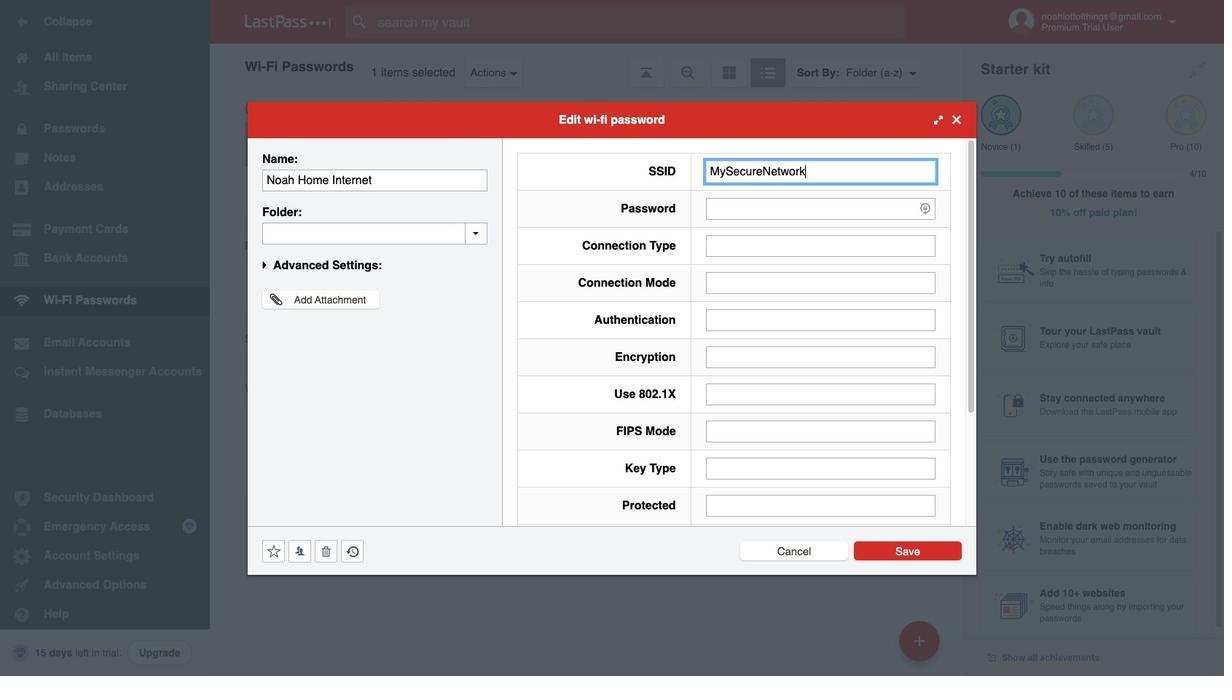 Task type: locate. For each thing, give the bounding box(es) containing it.
None text field
[[262, 223, 488, 244], [706, 235, 936, 257], [706, 309, 936, 331], [706, 384, 936, 406], [706, 495, 936, 517], [262, 223, 488, 244], [706, 235, 936, 257], [706, 309, 936, 331], [706, 384, 936, 406], [706, 495, 936, 517]]

dialog
[[248, 102, 977, 668]]

new item image
[[915, 637, 925, 647]]

None text field
[[706, 161, 936, 183], [262, 169, 488, 191], [706, 272, 936, 294], [706, 347, 936, 368], [706, 421, 936, 443], [706, 458, 936, 480], [706, 161, 936, 183], [262, 169, 488, 191], [706, 272, 936, 294], [706, 347, 936, 368], [706, 421, 936, 443], [706, 458, 936, 480]]

vault options navigation
[[210, 44, 963, 87]]

main navigation navigation
[[0, 0, 210, 677]]

None password field
[[706, 198, 936, 220]]



Task type: describe. For each thing, give the bounding box(es) containing it.
new item navigation
[[894, 617, 949, 677]]

Search search field
[[345, 6, 928, 38]]

lastpass image
[[245, 15, 331, 28]]

search my vault text field
[[345, 6, 928, 38]]



